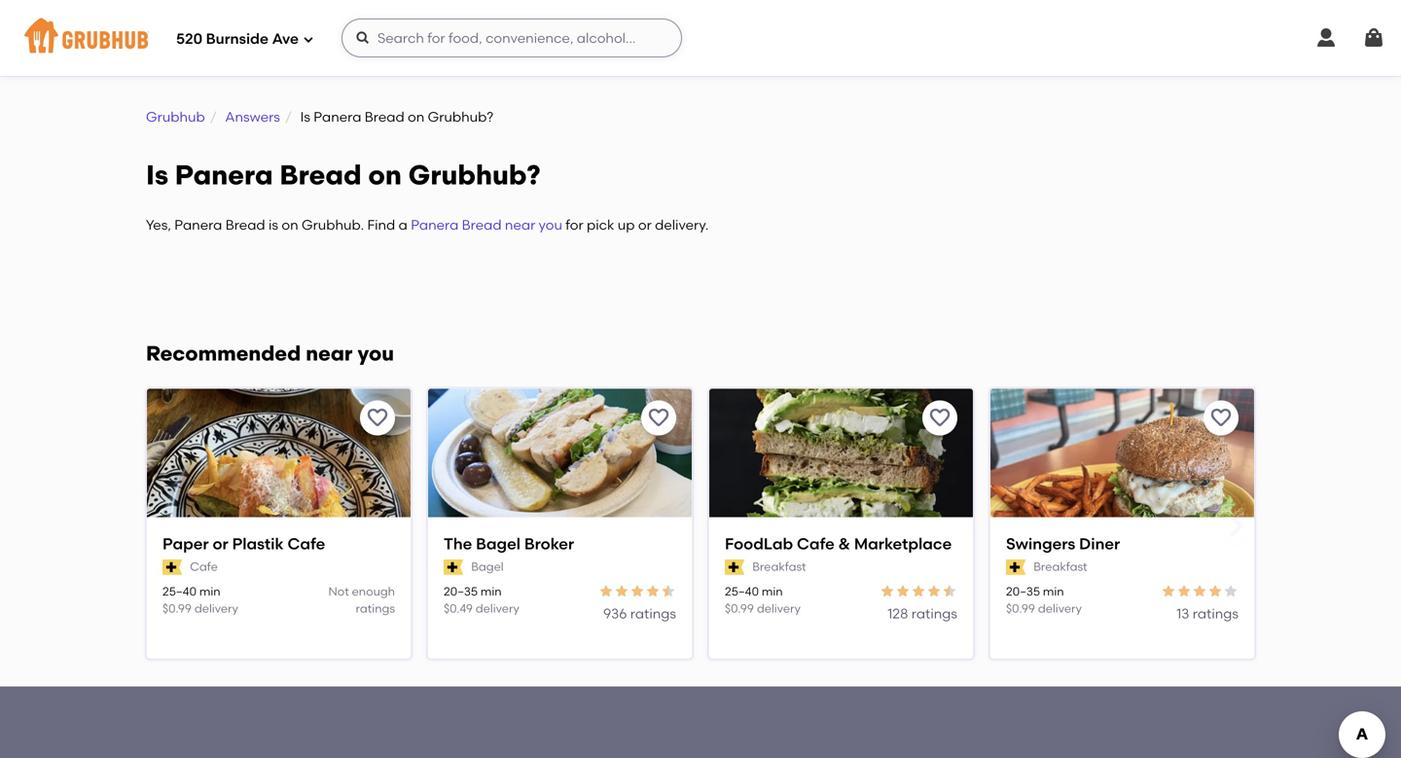 Task type: locate. For each thing, give the bounding box(es) containing it.
$0.99 down foodlab
[[725, 601, 754, 616]]

delivery down foodlab
[[757, 601, 801, 616]]

1 horizontal spatial $0.99
[[725, 601, 754, 616]]

not enough ratings
[[328, 584, 395, 616]]

1 vertical spatial bagel
[[471, 560, 504, 574]]

20–35 inside 20–35 min $0.99 delivery
[[1006, 584, 1040, 599]]

$0.99
[[163, 601, 192, 616], [725, 601, 754, 616], [1006, 601, 1036, 616]]

2 25–40 from the left
[[725, 584, 759, 599]]

25–40 min $0.99 delivery for paper
[[163, 584, 238, 616]]

yes, panera bread is on grubhub. find a panera bread near you for pick up or delivery.
[[146, 217, 709, 233]]

0 horizontal spatial breakfast
[[753, 560, 806, 574]]

is right answers
[[300, 109, 310, 125]]

delivery inside 20–35 min $0.99 delivery
[[1038, 601, 1082, 616]]

1 vertical spatial is
[[146, 158, 168, 191]]

0 vertical spatial or
[[638, 217, 652, 233]]

yes,
[[146, 217, 171, 233]]

main navigation navigation
[[0, 0, 1401, 76]]

20–35 down swingers
[[1006, 584, 1040, 599]]

1 save this restaurant button from the left
[[360, 401, 395, 436]]

2 subscription pass image from the left
[[1006, 559, 1026, 575]]

bagel down the bagel broker
[[471, 560, 504, 574]]

delivery inside 20–35 min $0.49 delivery
[[476, 601, 519, 616]]

1 save this restaurant image from the left
[[366, 406, 389, 430]]

20–35
[[444, 584, 478, 599], [1006, 584, 1040, 599]]

save this restaurant button
[[360, 401, 395, 436], [641, 401, 676, 436], [923, 401, 958, 436], [1204, 401, 1239, 436]]

delivery down swingers diner
[[1038, 601, 1082, 616]]

4 delivery from the left
[[1038, 601, 1082, 616]]

near
[[505, 217, 536, 233], [306, 341, 353, 366]]

1 min from the left
[[199, 584, 221, 599]]

panera bread near you link
[[411, 217, 562, 233]]

for
[[566, 217, 584, 233]]

a
[[399, 217, 408, 233]]

ratings for the bagel broker
[[630, 605, 676, 622]]

1 subscription pass image from the left
[[163, 559, 182, 575]]

subscription pass image for the
[[444, 559, 463, 575]]

1 horizontal spatial subscription pass image
[[444, 559, 463, 575]]

foodlab cafe & marketplace link
[[725, 533, 958, 555]]

936
[[603, 605, 627, 622]]

2 25–40 min $0.99 delivery from the left
[[725, 584, 801, 616]]

breakfast
[[753, 560, 806, 574], [1034, 560, 1088, 574]]

subscription pass image down paper
[[163, 559, 182, 575]]

1 horizontal spatial 25–40 min $0.99 delivery
[[725, 584, 801, 616]]

25–40 min $0.99 delivery down paper
[[163, 584, 238, 616]]

or
[[638, 217, 652, 233], [213, 534, 228, 553]]

1 horizontal spatial save this restaurant image
[[647, 406, 671, 430]]

0 vertical spatial is panera bread on grubhub?
[[300, 109, 494, 125]]

plastik
[[232, 534, 284, 553]]

grubhub? down search for food, convenience, alcohol... search box
[[428, 109, 494, 125]]

subscription pass image down foodlab
[[725, 559, 745, 575]]

0 horizontal spatial cafe
[[190, 560, 218, 574]]

recommended near you
[[146, 341, 394, 366]]

save this restaurant image for the bagel broker
[[647, 406, 671, 430]]

subscription pass image
[[725, 559, 745, 575], [1006, 559, 1026, 575]]

25–40
[[163, 584, 197, 599], [725, 584, 759, 599]]

25–40 for paper
[[163, 584, 197, 599]]

&
[[839, 534, 851, 553]]

1 horizontal spatial 25–40
[[725, 584, 759, 599]]

breakfast for swingers
[[1034, 560, 1088, 574]]

1 horizontal spatial save this restaurant image
[[1210, 406, 1233, 430]]

svg image
[[1363, 26, 1386, 50]]

save this restaurant image
[[928, 406, 952, 430], [1210, 406, 1233, 430]]

min for the
[[481, 584, 502, 599]]

25–40 min $0.99 delivery down foodlab
[[725, 584, 801, 616]]

2 min from the left
[[481, 584, 502, 599]]

cafe right plastik
[[288, 534, 325, 553]]

0 horizontal spatial is
[[146, 158, 168, 191]]

min inside 20–35 min $0.99 delivery
[[1043, 584, 1064, 599]]

you
[[539, 217, 562, 233], [358, 341, 394, 366]]

25–40 min $0.99 delivery for foodlab
[[725, 584, 801, 616]]

2 horizontal spatial on
[[408, 109, 425, 125]]

0 horizontal spatial save this restaurant image
[[928, 406, 952, 430]]

delivery right '$0.49'
[[476, 601, 519, 616]]

min down swingers diner
[[1043, 584, 1064, 599]]

delivery
[[194, 601, 238, 616], [476, 601, 519, 616], [757, 601, 801, 616], [1038, 601, 1082, 616]]

1 horizontal spatial subscription pass image
[[1006, 559, 1026, 575]]

bagel right the
[[476, 534, 521, 553]]

ratings right 13
[[1193, 605, 1239, 622]]

3 min from the left
[[762, 584, 783, 599]]

1 horizontal spatial breakfast
[[1034, 560, 1088, 574]]

is panera bread on grubhub?
[[300, 109, 494, 125], [146, 158, 541, 191]]

128
[[888, 605, 908, 622]]

25–40 down paper
[[163, 584, 197, 599]]

grubhub?
[[428, 109, 494, 125], [408, 158, 541, 191]]

breakfast for foodlab
[[753, 560, 806, 574]]

min
[[199, 584, 221, 599], [481, 584, 502, 599], [762, 584, 783, 599], [1043, 584, 1064, 599]]

2 subscription pass image from the left
[[444, 559, 463, 575]]

burnside
[[206, 30, 269, 48]]

Search for food, convenience, alcohol... search field
[[342, 18, 682, 57]]

pick
[[587, 217, 615, 233]]

2 save this restaurant button from the left
[[641, 401, 676, 436]]

answers
[[225, 109, 280, 125]]

1 horizontal spatial cafe
[[288, 534, 325, 553]]

grubhub? up panera bread near you link
[[408, 158, 541, 191]]

1 delivery from the left
[[194, 601, 238, 616]]

or inside paper or plastik cafe link
[[213, 534, 228, 553]]

1 horizontal spatial near
[[505, 217, 536, 233]]

1 vertical spatial or
[[213, 534, 228, 553]]

1 subscription pass image from the left
[[725, 559, 745, 575]]

20–35 inside 20–35 min $0.49 delivery
[[444, 584, 478, 599]]

delivery down paper or plastik cafe
[[194, 601, 238, 616]]

bagel
[[476, 534, 521, 553], [471, 560, 504, 574]]

save this restaurant button for &
[[923, 401, 958, 436]]

delivery for swingers
[[1038, 601, 1082, 616]]

subscription pass image for swingers
[[1006, 559, 1026, 575]]

subscription pass image
[[163, 559, 182, 575], [444, 559, 463, 575]]

0 horizontal spatial subscription pass image
[[163, 559, 182, 575]]

foodlab
[[725, 534, 793, 553]]

swingers diner link
[[1006, 533, 1239, 555]]

foodlab cafe & marketplace
[[725, 534, 952, 553]]

3 $0.99 from the left
[[1006, 601, 1036, 616]]

is
[[300, 109, 310, 125], [146, 158, 168, 191]]

svg image
[[1315, 26, 1338, 50], [355, 30, 371, 46], [303, 34, 314, 45]]

0 vertical spatial you
[[539, 217, 562, 233]]

min down foodlab
[[762, 584, 783, 599]]

panera right the 'a'
[[411, 217, 459, 233]]

0 horizontal spatial 20–35
[[444, 584, 478, 599]]

3 save this restaurant button from the left
[[923, 401, 958, 436]]

1 25–40 min $0.99 delivery from the left
[[163, 584, 238, 616]]

panera
[[314, 109, 361, 125], [175, 158, 273, 191], [174, 217, 222, 233], [411, 217, 459, 233]]

2 20–35 from the left
[[1006, 584, 1040, 599]]

swingers diner
[[1006, 534, 1120, 553]]

25–40 for foodlab
[[725, 584, 759, 599]]

$0.99 down paper
[[163, 601, 192, 616]]

ratings right 936
[[630, 605, 676, 622]]

25–40 min $0.99 delivery
[[163, 584, 238, 616], [725, 584, 801, 616]]

20–35 up '$0.49'
[[444, 584, 478, 599]]

save this restaurant image
[[366, 406, 389, 430], [647, 406, 671, 430]]

4 min from the left
[[1043, 584, 1064, 599]]

13
[[1177, 605, 1190, 622]]

1 horizontal spatial 20–35
[[1006, 584, 1040, 599]]

paper
[[163, 534, 209, 553]]

breakfast down swingers diner
[[1034, 560, 1088, 574]]

0 horizontal spatial subscription pass image
[[725, 559, 745, 575]]

25–40 down foodlab
[[725, 584, 759, 599]]

0 horizontal spatial 25–40
[[163, 584, 197, 599]]

save this restaurant image for paper or plastik cafe
[[366, 406, 389, 430]]

breakfast down foodlab
[[753, 560, 806, 574]]

grubhub.
[[302, 217, 364, 233]]

0 horizontal spatial save this restaurant image
[[366, 406, 389, 430]]

subscription pass image for paper
[[163, 559, 182, 575]]

ratings
[[356, 601, 395, 616], [630, 605, 676, 622], [912, 605, 958, 622], [1193, 605, 1239, 622]]

swingers diner logo image
[[991, 389, 1255, 519]]

or right the up
[[638, 217, 652, 233]]

2 save this restaurant image from the left
[[1210, 406, 1233, 430]]

$0.49
[[444, 601, 473, 616]]

swingers
[[1006, 534, 1076, 553]]

2 save this restaurant image from the left
[[647, 406, 671, 430]]

ratings for swingers diner
[[1193, 605, 1239, 622]]

20–35 min $0.49 delivery
[[444, 584, 519, 616]]

1 25–40 from the left
[[163, 584, 197, 599]]

0 horizontal spatial you
[[358, 341, 394, 366]]

1 vertical spatial on
[[368, 158, 402, 191]]

subscription pass image down swingers
[[1006, 559, 1026, 575]]

save this restaurant button for plastik
[[360, 401, 395, 436]]

cafe
[[288, 534, 325, 553], [797, 534, 835, 553], [190, 560, 218, 574]]

2 breakfast from the left
[[1034, 560, 1088, 574]]

is up yes,
[[146, 158, 168, 191]]

1 vertical spatial near
[[306, 341, 353, 366]]

on
[[408, 109, 425, 125], [368, 158, 402, 191], [282, 217, 298, 233]]

$0.99 for paper or plastik cafe
[[163, 601, 192, 616]]

1 $0.99 from the left
[[163, 601, 192, 616]]

2 horizontal spatial svg image
[[1315, 26, 1338, 50]]

ratings down enough at the left bottom of page
[[356, 601, 395, 616]]

13 ratings
[[1177, 605, 1239, 622]]

find
[[367, 217, 395, 233]]

0 vertical spatial on
[[408, 109, 425, 125]]

1 save this restaurant image from the left
[[928, 406, 952, 430]]

0 horizontal spatial svg image
[[303, 34, 314, 45]]

cafe left &
[[797, 534, 835, 553]]

2 horizontal spatial $0.99
[[1006, 601, 1036, 616]]

star icon image
[[599, 583, 614, 599], [614, 583, 630, 599], [630, 583, 645, 599], [645, 583, 661, 599], [661, 583, 676, 599], [661, 583, 676, 599], [880, 583, 895, 599], [895, 583, 911, 599], [911, 583, 927, 599], [927, 583, 942, 599], [942, 583, 958, 599], [942, 583, 958, 599], [1161, 583, 1177, 599], [1177, 583, 1192, 599], [1192, 583, 1208, 599], [1208, 583, 1223, 599], [1223, 583, 1239, 599]]

0 horizontal spatial 25–40 min $0.99 delivery
[[163, 584, 238, 616]]

3 delivery from the left
[[757, 601, 801, 616]]

cafe down paper
[[190, 560, 218, 574]]

$0.99 inside 20–35 min $0.99 delivery
[[1006, 601, 1036, 616]]

paper or plastik cafe
[[163, 534, 325, 553]]

ratings right 128
[[912, 605, 958, 622]]

1 horizontal spatial svg image
[[355, 30, 371, 46]]

$0.99 down swingers
[[1006, 601, 1036, 616]]

2 horizontal spatial cafe
[[797, 534, 835, 553]]

2 delivery from the left
[[476, 601, 519, 616]]

0 horizontal spatial or
[[213, 534, 228, 553]]

diner
[[1079, 534, 1120, 553]]

0 horizontal spatial on
[[282, 217, 298, 233]]

1 breakfast from the left
[[753, 560, 806, 574]]

2 $0.99 from the left
[[725, 601, 754, 616]]

or right paper
[[213, 534, 228, 553]]

min down the bagel broker
[[481, 584, 502, 599]]

subscription pass image down the
[[444, 559, 463, 575]]

min inside 20–35 min $0.49 delivery
[[481, 584, 502, 599]]

0 horizontal spatial $0.99
[[163, 601, 192, 616]]

min down paper
[[199, 584, 221, 599]]

0 vertical spatial is
[[300, 109, 310, 125]]

ratings inside not enough ratings
[[356, 601, 395, 616]]

bread
[[365, 109, 405, 125], [280, 158, 362, 191], [226, 217, 265, 233], [462, 217, 502, 233]]

20–35 for swingers
[[1006, 584, 1040, 599]]

1 20–35 from the left
[[444, 584, 478, 599]]

1 vertical spatial grubhub?
[[408, 158, 541, 191]]

panera right answers
[[314, 109, 361, 125]]



Task type: describe. For each thing, give the bounding box(es) containing it.
520
[[176, 30, 202, 48]]

1 vertical spatial is panera bread on grubhub?
[[146, 158, 541, 191]]

delivery for the
[[476, 601, 519, 616]]

1 vertical spatial you
[[358, 341, 394, 366]]

paper or plastik cafe logo image
[[147, 389, 411, 519]]

0 vertical spatial grubhub?
[[428, 109, 494, 125]]

0 vertical spatial bagel
[[476, 534, 521, 553]]

delivery for paper
[[194, 601, 238, 616]]

is
[[269, 217, 278, 233]]

min for swingers
[[1043, 584, 1064, 599]]

grubhub link
[[146, 109, 205, 125]]

answers link
[[225, 109, 280, 125]]

936 ratings
[[603, 605, 676, 622]]

4 save this restaurant button from the left
[[1204, 401, 1239, 436]]

0 vertical spatial near
[[505, 217, 536, 233]]

20–35 for the
[[444, 584, 478, 599]]

delivery for foodlab
[[757, 601, 801, 616]]

$0.99 for foodlab cafe & marketplace
[[725, 601, 754, 616]]

520 burnside ave
[[176, 30, 299, 48]]

1 horizontal spatial or
[[638, 217, 652, 233]]

20–35 min $0.99 delivery
[[1006, 584, 1082, 616]]

min for foodlab
[[762, 584, 783, 599]]

2 vertical spatial on
[[282, 217, 298, 233]]

1 horizontal spatial is
[[300, 109, 310, 125]]

save this restaurant button for broker
[[641, 401, 676, 436]]

ave
[[272, 30, 299, 48]]

enough
[[352, 584, 395, 599]]

save this restaurant image for swingers diner
[[1210, 406, 1233, 430]]

0 horizontal spatial near
[[306, 341, 353, 366]]

1 horizontal spatial on
[[368, 158, 402, 191]]

the
[[444, 534, 472, 553]]

the bagel broker logo image
[[428, 389, 692, 519]]

up
[[618, 217, 635, 233]]

not
[[328, 584, 349, 599]]

foodlab cafe & marketplace logo image
[[709, 389, 973, 519]]

panera down answers
[[175, 158, 273, 191]]

1 horizontal spatial you
[[539, 217, 562, 233]]

paper or plastik cafe link
[[163, 533, 395, 555]]

128 ratings
[[888, 605, 958, 622]]

delivery.
[[655, 217, 709, 233]]

broker
[[524, 534, 574, 553]]

the bagel broker link
[[444, 533, 676, 555]]

the bagel broker
[[444, 534, 574, 553]]

ratings for foodlab cafe & marketplace
[[912, 605, 958, 622]]

grubhub
[[146, 109, 205, 125]]

min for paper
[[199, 584, 221, 599]]

panera right yes,
[[174, 217, 222, 233]]

marketplace
[[854, 534, 952, 553]]

$0.99 for swingers diner
[[1006, 601, 1036, 616]]

recommended
[[146, 341, 301, 366]]

save this restaurant image for foodlab cafe & marketplace
[[928, 406, 952, 430]]

subscription pass image for foodlab
[[725, 559, 745, 575]]



Task type: vqa. For each thing, say whether or not it's contained in the screenshot.
breakfast
yes



